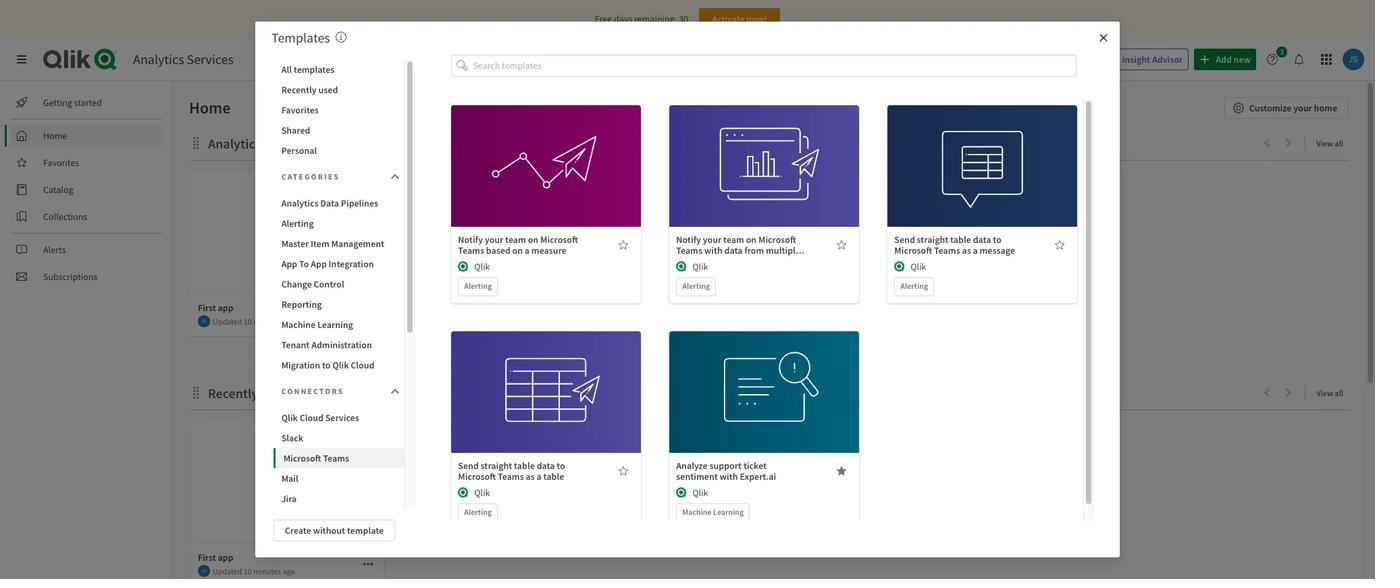 Task type: vqa. For each thing, say whether or not it's contained in the screenshot.
rightmost each
no



Task type: describe. For each thing, give the bounding box(es) containing it.
analytics to explore link
[[208, 135, 328, 152]]

data for send straight table data to microsoft teams as a table
[[537, 460, 555, 472]]

ask insight advisor
[[1106, 53, 1183, 66]]

data
[[320, 197, 339, 209]]

categories
[[282, 172, 340, 182]]

add to favorites image for send straight table data to microsoft teams as a table
[[618, 466, 629, 477]]

favorites inside navigation pane 'element'
[[43, 157, 79, 169]]

catalog link
[[11, 179, 162, 201]]

analyze
[[677, 460, 708, 472]]

use template button for message
[[941, 140, 1025, 162]]

shared
[[282, 124, 310, 136]]

as for table
[[526, 471, 535, 483]]

on for a
[[528, 234, 539, 246]]

advisor
[[1153, 53, 1183, 66]]

first app for recently used
[[198, 552, 233, 564]]

move collection image for recently
[[189, 386, 203, 400]]

alerting for notify your team on microsoft teams based on a measure
[[464, 281, 492, 291]]

mail
[[282, 473, 298, 485]]

create without template button
[[273, 520, 395, 542]]

your for notify your team on microsoft teams with data from multiple apps
[[703, 234, 722, 246]]

free
[[595, 13, 612, 25]]

based
[[486, 244, 511, 256]]

create
[[285, 525, 311, 537]]

view all link for recently used
[[1317, 384, 1349, 401]]

1 vertical spatial machine
[[683, 507, 712, 517]]

home inside navigation pane 'element'
[[43, 130, 67, 142]]

microsoft inside 'notify your team on microsoft teams based on a measure'
[[541, 234, 578, 246]]

view for analytics to explore
[[1317, 139, 1334, 149]]

jacob simon element for recently used
[[198, 566, 210, 578]]

jacob simon image for analytics to explore
[[198, 316, 210, 328]]

with inside analyze support ticket sentiment with expert.ai
[[720, 471, 738, 483]]

connectors
[[282, 386, 344, 397]]

getting
[[43, 97, 72, 109]]

management
[[331, 238, 385, 250]]

analytics data pipelines
[[282, 197, 378, 209]]

30
[[679, 13, 688, 25]]

activate now! link
[[699, 8, 780, 30]]

microsoft inside the send straight table data to microsoft teams as a message
[[895, 244, 933, 256]]

recently used button
[[273, 80, 405, 100]]

add to favorites image for notify your team on microsoft teams based on a measure
[[618, 240, 629, 250]]

template for multiple
[[755, 145, 792, 157]]

notify your team on microsoft teams with data from multiple apps
[[677, 234, 801, 267]]

templates are pre-built automations that help you automate common business workflows. get started by selecting one of the pre-built templates or choose the blank canvas to build an automation from scratch. tooltip
[[336, 29, 346, 46]]

use template for table
[[520, 371, 573, 384]]

subscriptions
[[43, 271, 97, 283]]

jira button
[[273, 489, 405, 509]]

templates are pre-built automations that help you automate common business workflows. get started by selecting one of the pre-built templates or choose the blank canvas to build an automation from scratch. image
[[336, 32, 346, 43]]

getting started link
[[11, 92, 162, 114]]

migration to qlik cloud button
[[273, 355, 405, 376]]

updated for recently used
[[213, 567, 242, 577]]

use template button for multiple
[[722, 140, 807, 162]]

10 for analytics
[[244, 317, 252, 327]]

subscriptions link
[[11, 266, 162, 288]]

table for message
[[951, 234, 971, 246]]

2 app from the left
[[311, 258, 327, 270]]

support
[[710, 460, 742, 472]]

10 for recently
[[244, 567, 252, 577]]

microsoft teams
[[284, 453, 349, 465]]

personal element for used
[[276, 532, 298, 554]]

as for message
[[962, 244, 971, 256]]

master item management button
[[273, 234, 405, 254]]

qlik for send straight table data to microsoft teams as a table
[[475, 487, 490, 499]]

from
[[745, 244, 764, 256]]

all for recently used
[[1335, 388, 1344, 399]]

qlik cloud services
[[282, 412, 359, 424]]

close image
[[1099, 32, 1109, 43]]

app for analytics to explore
[[218, 302, 233, 314]]

personal button
[[273, 141, 405, 161]]

integration
[[329, 258, 374, 270]]

getting started
[[43, 97, 102, 109]]

view all for analytics to explore
[[1317, 139, 1344, 149]]

without
[[313, 525, 345, 537]]

app to app integration button
[[273, 254, 405, 274]]

favorites button
[[273, 100, 405, 120]]

home main content
[[168, 81, 1376, 580]]

move collection image for analytics
[[189, 136, 203, 150]]

favorites link
[[11, 152, 162, 174]]

alerts link
[[11, 239, 162, 261]]

microsoft inside button
[[284, 453, 321, 465]]

use template for measure
[[520, 145, 573, 157]]

teams inside 'notify your team on microsoft teams based on a measure'
[[458, 244, 484, 256]]

app for recently used
[[218, 552, 233, 564]]

use for table
[[520, 371, 535, 384]]

your for customize your home
[[1294, 102, 1313, 114]]

microsoft inside notify your team on microsoft teams with data from multiple apps
[[759, 234, 797, 246]]

a for measure
[[525, 244, 530, 256]]

home link
[[11, 125, 162, 147]]

change
[[282, 278, 312, 291]]

slack
[[282, 432, 303, 445]]

add to favorites image for send straight table data to microsoft teams as a message
[[1055, 240, 1066, 250]]

updated for analytics to explore
[[213, 317, 242, 327]]

use template for message
[[956, 145, 1010, 157]]

expert.ai
[[740, 471, 776, 483]]

change control button
[[273, 274, 405, 295]]

used inside button
[[319, 84, 338, 96]]

learning inside machine learning 'button'
[[318, 319, 353, 331]]

jira
[[282, 493, 297, 505]]

create without template
[[285, 525, 384, 537]]

send for send straight table data to microsoft teams as a table
[[458, 460, 479, 472]]

use for message
[[956, 145, 971, 157]]

activate
[[712, 13, 745, 25]]

qlik for send straight table data to microsoft teams as a message
[[911, 261, 927, 273]]

reporting button
[[273, 295, 405, 315]]

qlik image for send straight table data to microsoft teams as a table
[[458, 488, 469, 498]]

navigation pane element
[[0, 86, 172, 293]]

notify your team on microsoft teams based on a measure
[[458, 234, 578, 256]]

pipelines
[[341, 197, 378, 209]]

free days remaining: 30
[[595, 13, 688, 25]]

1 horizontal spatial machine learning
[[683, 507, 744, 517]]

Search templates text field
[[473, 55, 1077, 77]]

shared button
[[273, 120, 405, 141]]

analytics services
[[133, 51, 234, 68]]

ticket
[[744, 460, 767, 472]]

use for multiple
[[738, 145, 753, 157]]

message
[[980, 244, 1015, 256]]

started
[[74, 97, 102, 109]]

first app for analytics to explore
[[198, 302, 233, 314]]

send straight table data to microsoft teams as a table
[[458, 460, 565, 483]]

analytics for analytics data pipelines
[[282, 197, 319, 209]]

analytics services element
[[133, 51, 234, 68]]

analytics to explore
[[208, 135, 322, 152]]

alerting button
[[273, 214, 405, 234]]

to
[[299, 258, 309, 270]]

home
[[1315, 102, 1338, 114]]

details button for table
[[504, 396, 589, 418]]

collections
[[43, 211, 87, 223]]

data for send straight table data to microsoft teams as a message
[[973, 234, 992, 246]]

all for analytics to explore
[[1335, 139, 1344, 149]]

recently used link
[[208, 385, 294, 402]]

catalog
[[43, 184, 73, 196]]

your for notify your team on microsoft teams based on a measure
[[485, 234, 504, 246]]

team for on
[[505, 234, 526, 246]]

recently inside home main content
[[208, 385, 258, 402]]

change control
[[282, 278, 344, 291]]

master
[[282, 238, 309, 250]]

machine inside 'button'
[[282, 319, 316, 331]]

to inside send straight table data to microsoft teams as a table
[[557, 460, 565, 472]]

microsoft teams button
[[273, 449, 405, 469]]

tenant administration
[[282, 339, 372, 351]]

activate now!
[[712, 13, 767, 25]]

analytics for analytics to explore
[[208, 135, 261, 152]]

details for message
[[969, 175, 997, 187]]

migration
[[282, 359, 320, 372]]

cloud inside the 'migration to qlik cloud' 'button'
[[351, 359, 375, 372]]

analyze support ticket sentiment with expert.ai
[[677, 460, 776, 483]]

details button for multiple
[[722, 170, 807, 192]]

tenant
[[282, 339, 310, 351]]

migration to qlik cloud
[[282, 359, 375, 372]]

data inside notify your team on microsoft teams with data from multiple apps
[[725, 244, 743, 256]]

1 app from the left
[[282, 258, 297, 270]]

templates
[[294, 64, 335, 76]]

cloud inside qlik cloud services button
[[300, 412, 324, 424]]

a for table
[[537, 471, 542, 483]]

first for analytics to explore
[[198, 302, 216, 314]]

0 horizontal spatial on
[[512, 244, 523, 256]]



Task type: locate. For each thing, give the bounding box(es) containing it.
used inside home main content
[[261, 385, 289, 402]]

notify up 'apps' at top
[[677, 234, 701, 246]]

your left measure
[[485, 234, 504, 246]]

now!
[[747, 13, 767, 25]]

first for recently used
[[198, 552, 216, 564]]

team for data
[[724, 234, 744, 246]]

add to favorites image
[[618, 240, 629, 250], [1055, 240, 1066, 250], [618, 466, 629, 477]]

0 vertical spatial favorites
[[282, 104, 319, 116]]

template for table
[[537, 371, 573, 384]]

send inside the send straight table data to microsoft teams as a message
[[895, 234, 915, 246]]

0 vertical spatial recently used
[[282, 84, 338, 96]]

personal element for to
[[276, 282, 298, 304]]

1 vertical spatial analytics
[[208, 135, 261, 152]]

2 first from the top
[[198, 552, 216, 564]]

home inside main content
[[189, 97, 231, 118]]

0 horizontal spatial machine learning
[[282, 319, 353, 331]]

2 view all link from the top
[[1317, 384, 1349, 401]]

1 ago from the top
[[283, 317, 295, 327]]

a for message
[[973, 244, 978, 256]]

0 vertical spatial machine
[[282, 319, 316, 331]]

control
[[314, 278, 344, 291]]

1 first app from the top
[[198, 302, 233, 314]]

0 horizontal spatial notify
[[458, 234, 483, 246]]

used up favorites button
[[319, 84, 338, 96]]

2 horizontal spatial table
[[951, 234, 971, 246]]

cloud
[[351, 359, 375, 372], [300, 412, 324, 424]]

qlik image
[[458, 261, 469, 272], [677, 261, 687, 272], [677, 488, 687, 498]]

notify inside 'notify your team on microsoft teams based on a measure'
[[458, 234, 483, 246]]

used down migration
[[261, 385, 289, 402]]

ago down reporting
[[283, 317, 295, 327]]

on for from
[[746, 234, 757, 246]]

microsoft inside send straight table data to microsoft teams as a table
[[458, 471, 496, 483]]

data
[[973, 234, 992, 246], [725, 244, 743, 256], [537, 460, 555, 472]]

to
[[264, 135, 276, 152], [993, 234, 1002, 246], [322, 359, 331, 372], [557, 460, 565, 472]]

team left from
[[724, 234, 744, 246]]

10
[[244, 317, 252, 327], [244, 567, 252, 577]]

0 vertical spatial app
[[218, 302, 233, 314]]

0 vertical spatial home
[[189, 97, 231, 118]]

team inside 'notify your team on microsoft teams based on a measure'
[[505, 234, 526, 246]]

updated 10 minutes ago for recently
[[213, 567, 295, 577]]

1 vertical spatial straight
[[481, 460, 512, 472]]

0 vertical spatial view all link
[[1317, 134, 1349, 151]]

1 horizontal spatial cloud
[[351, 359, 375, 372]]

your inside notify your team on microsoft teams with data from multiple apps
[[703, 234, 722, 246]]

jacob simon element
[[198, 316, 210, 328], [198, 566, 210, 578]]

connectors button
[[273, 378, 405, 405]]

updated 10 minutes ago for analytics
[[213, 317, 295, 327]]

qlik for analyze support ticket sentiment with expert.ai
[[693, 487, 708, 499]]

2 horizontal spatial analytics
[[282, 197, 319, 209]]

1 vertical spatial all
[[1335, 388, 1344, 399]]

2 notify from the left
[[677, 234, 701, 246]]

Search text field
[[861, 48, 1076, 70]]

1 horizontal spatial notify
[[677, 234, 701, 246]]

0 vertical spatial used
[[319, 84, 338, 96]]

1 vertical spatial first app
[[198, 552, 233, 564]]

machine learning inside 'button'
[[282, 319, 353, 331]]

1 vertical spatial send
[[458, 460, 479, 472]]

2 personal element from the top
[[276, 532, 298, 554]]

your left home
[[1294, 102, 1313, 114]]

as inside the send straight table data to microsoft teams as a message
[[962, 244, 971, 256]]

0 horizontal spatial recently
[[208, 385, 258, 402]]

table
[[951, 234, 971, 246], [514, 460, 535, 472], [544, 471, 564, 483]]

0 horizontal spatial team
[[505, 234, 526, 246]]

1 vertical spatial minutes
[[253, 567, 281, 577]]

alerts
[[43, 244, 66, 256]]

alerting up "master" on the left top
[[282, 218, 314, 230]]

1 vertical spatial learning
[[714, 507, 744, 517]]

alerting down send straight table data to microsoft teams as a table
[[464, 507, 492, 517]]

straight inside send straight table data to microsoft teams as a table
[[481, 460, 512, 472]]

home down analytics services
[[189, 97, 231, 118]]

learning down analyze support ticket sentiment with expert.ai
[[714, 507, 744, 517]]

straight for send straight table data to microsoft teams as a message
[[917, 234, 949, 246]]

qlik image
[[895, 261, 906, 272], [458, 488, 469, 498]]

send straight table data to microsoft teams as a message
[[895, 234, 1015, 256]]

view for recently used
[[1317, 388, 1334, 399]]

use template button for table
[[504, 367, 589, 388]]

qlik image down the send straight table data to microsoft teams as a message
[[895, 261, 906, 272]]

favorites inside button
[[282, 104, 319, 116]]

team left measure
[[505, 234, 526, 246]]

microsoft
[[541, 234, 578, 246], [759, 234, 797, 246], [895, 244, 933, 256], [284, 453, 321, 465], [458, 471, 496, 483]]

0 horizontal spatial services
[[187, 51, 234, 68]]

2 minutes from the top
[[253, 567, 281, 577]]

1 horizontal spatial services
[[325, 412, 359, 424]]

qlik for notify your team on microsoft teams based on a measure
[[475, 261, 490, 273]]

analytics inside button
[[282, 197, 319, 209]]

mail button
[[273, 469, 405, 489]]

1 app from the top
[[218, 302, 233, 314]]

remaining:
[[635, 13, 677, 25]]

1 vertical spatial cloud
[[300, 412, 324, 424]]

machine learning up tenant administration
[[282, 319, 353, 331]]

1 all from the top
[[1335, 139, 1344, 149]]

your inside 'notify your team on microsoft teams based on a measure'
[[485, 234, 504, 246]]

customize
[[1250, 102, 1292, 114]]

qlik image for notify your team on microsoft teams based on a measure
[[458, 261, 469, 272]]

jacob simon image
[[198, 316, 210, 328], [198, 566, 210, 578]]

home down getting
[[43, 130, 67, 142]]

machine learning
[[282, 319, 353, 331], [683, 507, 744, 517]]

1 horizontal spatial used
[[319, 84, 338, 96]]

analytics
[[133, 51, 184, 68], [208, 135, 261, 152], [282, 197, 319, 209]]

2 updated from the top
[[213, 567, 242, 577]]

1 vertical spatial personal element
[[276, 532, 298, 554]]

1 vertical spatial 10
[[244, 567, 252, 577]]

2 updated 10 minutes ago from the top
[[213, 567, 295, 577]]

2 horizontal spatial on
[[746, 234, 757, 246]]

1 updated from the top
[[213, 317, 242, 327]]

machine up the tenant at the bottom left of the page
[[282, 319, 316, 331]]

machine down "sentiment" at the bottom of page
[[683, 507, 712, 517]]

insight
[[1123, 53, 1151, 66]]

details for table
[[533, 401, 560, 413]]

jacob simon element for analytics to explore
[[198, 316, 210, 328]]

move collection image
[[189, 136, 203, 150], [189, 386, 203, 400]]

cloud down connectors
[[300, 412, 324, 424]]

1 horizontal spatial app
[[311, 258, 327, 270]]

2 all from the top
[[1335, 388, 1344, 399]]

notify left based
[[458, 234, 483, 246]]

details for measure
[[533, 175, 560, 187]]

2 jacob simon image from the top
[[198, 566, 210, 578]]

slack button
[[273, 428, 405, 449]]

templates
[[272, 29, 330, 46]]

0 vertical spatial first app
[[198, 302, 233, 314]]

view all link for analytics to explore
[[1317, 134, 1349, 151]]

all templates
[[282, 64, 335, 76]]

analytics for analytics services
[[133, 51, 184, 68]]

minutes for to
[[253, 317, 281, 327]]

to inside home main content
[[264, 135, 276, 152]]

remove from favorites image
[[837, 466, 847, 477]]

1 minutes from the top
[[253, 317, 281, 327]]

categories button
[[273, 164, 405, 191]]

ago for used
[[283, 567, 295, 577]]

notify for notify your team on microsoft teams based on a measure
[[458, 234, 483, 246]]

services inside button
[[325, 412, 359, 424]]

1 personal element from the top
[[276, 282, 298, 304]]

with
[[705, 244, 723, 256], [720, 471, 738, 483]]

0 vertical spatial jacob simon image
[[198, 316, 210, 328]]

with inside notify your team on microsoft teams with data from multiple apps
[[705, 244, 723, 256]]

0 vertical spatial analytics
[[133, 51, 184, 68]]

measure
[[532, 244, 567, 256]]

app right to
[[311, 258, 327, 270]]

1 horizontal spatial table
[[544, 471, 564, 483]]

2 vertical spatial analytics
[[282, 197, 319, 209]]

recently used down migration
[[208, 385, 289, 402]]

recently inside button
[[282, 84, 317, 96]]

0 vertical spatial send
[[895, 234, 915, 246]]

personal element
[[276, 282, 298, 304], [276, 532, 298, 554]]

updated 10 minutes ago up the tenant at the bottom left of the page
[[213, 317, 295, 327]]

use template
[[520, 145, 573, 157], [738, 145, 792, 157], [956, 145, 1010, 157], [520, 371, 573, 384], [738, 371, 792, 384]]

2 app from the top
[[218, 552, 233, 564]]

0 horizontal spatial qlik image
[[458, 488, 469, 498]]

details button
[[504, 170, 589, 192], [722, 170, 807, 192], [941, 170, 1025, 192], [504, 396, 589, 418], [722, 396, 807, 418]]

0 vertical spatial machine learning
[[282, 319, 353, 331]]

1 vertical spatial used
[[261, 385, 289, 402]]

0 horizontal spatial as
[[526, 471, 535, 483]]

favorites up shared
[[282, 104, 319, 116]]

recently used down all templates
[[282, 84, 338, 96]]

qlik
[[475, 261, 490, 273], [693, 261, 708, 273], [911, 261, 927, 273], [333, 359, 349, 372], [282, 412, 298, 424], [475, 487, 490, 499], [693, 487, 708, 499]]

add to favorites image
[[837, 240, 847, 250]]

template for message
[[973, 145, 1010, 157]]

1 horizontal spatial home
[[189, 97, 231, 118]]

0 vertical spatial services
[[187, 51, 234, 68]]

customize your home button
[[1225, 97, 1349, 119]]

0 vertical spatial ago
[[283, 317, 295, 327]]

machine learning button
[[273, 315, 405, 335]]

straight for send straight table data to microsoft teams as a table
[[481, 460, 512, 472]]

a inside the send straight table data to microsoft teams as a message
[[973, 244, 978, 256]]

recently used inside recently used button
[[282, 84, 338, 96]]

1 vertical spatial recently
[[208, 385, 258, 402]]

0 horizontal spatial cloud
[[300, 412, 324, 424]]

1 move collection image from the top
[[189, 136, 203, 150]]

details for multiple
[[751, 175, 779, 187]]

table for table
[[514, 460, 535, 472]]

to inside 'button'
[[322, 359, 331, 372]]

qlik inside button
[[282, 412, 298, 424]]

2 jacob simon element from the top
[[198, 566, 210, 578]]

1 vertical spatial jacob simon element
[[198, 566, 210, 578]]

qlik cloud services button
[[273, 408, 405, 428]]

qlik image down send straight table data to microsoft teams as a table
[[458, 488, 469, 498]]

multiple
[[766, 244, 801, 256]]

details
[[533, 175, 560, 187], [751, 175, 779, 187], [969, 175, 997, 187], [533, 401, 560, 413], [751, 401, 779, 413]]

view
[[1317, 139, 1334, 149], [1317, 388, 1334, 399]]

1 vertical spatial first
[[198, 552, 216, 564]]

1 horizontal spatial favorites
[[282, 104, 319, 116]]

1 vertical spatial services
[[325, 412, 359, 424]]

use for measure
[[520, 145, 535, 157]]

1 vertical spatial with
[[720, 471, 738, 483]]

0 vertical spatial as
[[962, 244, 971, 256]]

0 horizontal spatial home
[[43, 130, 67, 142]]

0 vertical spatial view
[[1317, 139, 1334, 149]]

alerting down the send straight table data to microsoft teams as a message
[[901, 281, 929, 291]]

a inside send straight table data to microsoft teams as a table
[[537, 471, 542, 483]]

0 horizontal spatial your
[[485, 234, 504, 246]]

as inside send straight table data to microsoft teams as a table
[[526, 471, 535, 483]]

alerting down 'apps' at top
[[683, 281, 710, 291]]

services
[[187, 51, 234, 68], [325, 412, 359, 424]]

1 horizontal spatial straight
[[917, 234, 949, 246]]

used
[[319, 84, 338, 96], [261, 385, 289, 402]]

1 vertical spatial view
[[1317, 388, 1334, 399]]

app
[[218, 302, 233, 314], [218, 552, 233, 564]]

notify inside notify your team on microsoft teams with data from multiple apps
[[677, 234, 701, 246]]

use template button for measure
[[504, 140, 589, 162]]

0 vertical spatial personal element
[[276, 282, 298, 304]]

template for measure
[[537, 145, 573, 157]]

teams inside the send straight table data to microsoft teams as a message
[[934, 244, 961, 256]]

ago down create
[[283, 567, 295, 577]]

all templates button
[[273, 59, 405, 80]]

1 updated 10 minutes ago from the top
[[213, 317, 295, 327]]

data inside send straight table data to microsoft teams as a table
[[537, 460, 555, 472]]

app to app integration
[[282, 258, 374, 270]]

0 horizontal spatial a
[[525, 244, 530, 256]]

0 vertical spatial straight
[[917, 234, 949, 246]]

recently used inside home main content
[[208, 385, 289, 402]]

ago for to
[[283, 317, 295, 327]]

1 horizontal spatial learning
[[714, 507, 744, 517]]

1 first from the top
[[198, 302, 216, 314]]

1 horizontal spatial machine
[[683, 507, 712, 517]]

tenant administration button
[[273, 335, 405, 355]]

1 vertical spatial home
[[43, 130, 67, 142]]

on inside notify your team on microsoft teams with data from multiple apps
[[746, 234, 757, 246]]

1 vertical spatial machine learning
[[683, 507, 744, 517]]

qlik for notify your team on microsoft teams with data from multiple apps
[[693, 261, 708, 273]]

minutes for used
[[253, 567, 281, 577]]

personal
[[282, 145, 317, 157]]

2 view from the top
[[1317, 388, 1334, 399]]

as
[[962, 244, 971, 256], [526, 471, 535, 483]]

reporting
[[282, 299, 322, 311]]

1 horizontal spatial as
[[962, 244, 971, 256]]

0 vertical spatial cloud
[[351, 359, 375, 372]]

apps
[[677, 255, 696, 267]]

2 first app from the top
[[198, 552, 233, 564]]

0 vertical spatial with
[[705, 244, 723, 256]]

1 horizontal spatial your
[[703, 234, 722, 246]]

ask
[[1106, 53, 1121, 66]]

1 team from the left
[[505, 234, 526, 246]]

1 horizontal spatial on
[[528, 234, 539, 246]]

teams inside notify your team on microsoft teams with data from multiple apps
[[677, 244, 703, 256]]

personal element left control
[[276, 282, 298, 304]]

send inside send straight table data to microsoft teams as a table
[[458, 460, 479, 472]]

machine
[[282, 319, 316, 331], [683, 507, 712, 517]]

with right 'apps' at top
[[705, 244, 723, 256]]

teams
[[458, 244, 484, 256], [677, 244, 703, 256], [934, 244, 961, 256], [323, 453, 349, 465], [498, 471, 524, 483]]

alerting for notify your team on microsoft teams with data from multiple apps
[[683, 281, 710, 291]]

2 view all from the top
[[1317, 388, 1344, 399]]

all
[[1335, 139, 1344, 149], [1335, 388, 1344, 399]]

alerting for send straight table data to microsoft teams as a message
[[901, 281, 929, 291]]

master item management
[[282, 238, 385, 250]]

customize your home
[[1250, 102, 1338, 114]]

0 vertical spatial jacob simon element
[[198, 316, 210, 328]]

searchbar element
[[839, 48, 1076, 70]]

0 horizontal spatial learning
[[318, 319, 353, 331]]

1 vertical spatial jacob simon image
[[198, 566, 210, 578]]

a inside 'notify your team on microsoft teams based on a measure'
[[525, 244, 530, 256]]

jacob simon image for recently used
[[198, 566, 210, 578]]

0 vertical spatial qlik image
[[895, 261, 906, 272]]

app
[[282, 258, 297, 270], [311, 258, 327, 270]]

cloud down administration
[[351, 359, 375, 372]]

1 vertical spatial ago
[[283, 567, 295, 577]]

2 ago from the top
[[283, 567, 295, 577]]

straight
[[917, 234, 949, 246], [481, 460, 512, 472]]

learning down reporting button
[[318, 319, 353, 331]]

0 horizontal spatial send
[[458, 460, 479, 472]]

machine learning down "sentiment" at the bottom of page
[[683, 507, 744, 517]]

1 view from the top
[[1317, 139, 1334, 149]]

qlik inside 'button'
[[333, 359, 349, 372]]

recently used
[[282, 84, 338, 96], [208, 385, 289, 402]]

to inside the send straight table data to microsoft teams as a message
[[993, 234, 1002, 246]]

view all for recently used
[[1317, 388, 1344, 399]]

app left to
[[282, 258, 297, 270]]

alerting inside button
[[282, 218, 314, 230]]

team inside notify your team on microsoft teams with data from multiple apps
[[724, 234, 744, 246]]

close sidebar menu image
[[16, 54, 27, 65]]

2 10 from the top
[[244, 567, 252, 577]]

1 vertical spatial updated
[[213, 567, 242, 577]]

1 view all from the top
[[1317, 139, 1344, 149]]

0 horizontal spatial used
[[261, 385, 289, 402]]

team
[[505, 234, 526, 246], [724, 234, 744, 246]]

straight inside the send straight table data to microsoft teams as a message
[[917, 234, 949, 246]]

0 horizontal spatial table
[[514, 460, 535, 472]]

1 notify from the left
[[458, 234, 483, 246]]

0 vertical spatial first
[[198, 302, 216, 314]]

table inside the send straight table data to microsoft teams as a message
[[951, 234, 971, 246]]

1 vertical spatial app
[[218, 552, 233, 564]]

data inside the send straight table data to microsoft teams as a message
[[973, 234, 992, 246]]

0 vertical spatial recently
[[282, 84, 317, 96]]

1 vertical spatial recently used
[[208, 385, 289, 402]]

sentiment
[[677, 471, 718, 483]]

your left from
[[703, 234, 722, 246]]

1 jacob simon image from the top
[[198, 316, 210, 328]]

1 vertical spatial view all link
[[1317, 384, 1349, 401]]

2 horizontal spatial a
[[973, 244, 978, 256]]

ask insight advisor button
[[1084, 49, 1189, 70]]

template inside button
[[347, 525, 384, 537]]

0 vertical spatial move collection image
[[189, 136, 203, 150]]

send for send straight table data to microsoft teams as a message
[[895, 234, 915, 246]]

collections link
[[11, 206, 162, 228]]

0 vertical spatial learning
[[318, 319, 353, 331]]

analytics data pipelines button
[[273, 193, 405, 214]]

your inside customize your home button
[[1294, 102, 1313, 114]]

alerting for send straight table data to microsoft teams as a table
[[464, 507, 492, 517]]

1 vertical spatial updated 10 minutes ago
[[213, 567, 295, 577]]

template
[[537, 145, 573, 157], [755, 145, 792, 157], [973, 145, 1010, 157], [537, 371, 573, 384], [755, 371, 792, 384], [347, 525, 384, 537]]

details button for measure
[[504, 170, 589, 192]]

updated 10 minutes ago down create
[[213, 567, 295, 577]]

qlik image for notify your team on microsoft teams with data from multiple apps
[[677, 261, 687, 272]]

0 horizontal spatial app
[[282, 258, 297, 270]]

qlik image for analyze support ticket sentiment with expert.ai
[[677, 488, 687, 498]]

personal element left without
[[276, 532, 298, 554]]

qlik image for send straight table data to microsoft teams as a message
[[895, 261, 906, 272]]

analytics inside home main content
[[208, 135, 261, 152]]

1 horizontal spatial send
[[895, 234, 915, 246]]

days
[[614, 13, 633, 25]]

with left ticket
[[720, 471, 738, 483]]

0 vertical spatial all
[[1335, 139, 1344, 149]]

details button for message
[[941, 170, 1025, 192]]

favorites up catalog
[[43, 157, 79, 169]]

0 vertical spatial minutes
[[253, 317, 281, 327]]

1 10 from the top
[[244, 317, 252, 327]]

1 view all link from the top
[[1317, 134, 1349, 151]]

1 vertical spatial move collection image
[[189, 386, 203, 400]]

teams inside send straight table data to microsoft teams as a table
[[498, 471, 524, 483]]

0 horizontal spatial analytics
[[133, 51, 184, 68]]

teams inside button
[[323, 453, 349, 465]]

0 horizontal spatial data
[[537, 460, 555, 472]]

first
[[198, 302, 216, 314], [198, 552, 216, 564]]

first app
[[198, 302, 233, 314], [198, 552, 233, 564]]

2 horizontal spatial your
[[1294, 102, 1313, 114]]

notify for notify your team on microsoft teams with data from multiple apps
[[677, 234, 701, 246]]

0 horizontal spatial straight
[[481, 460, 512, 472]]

1 jacob simon element from the top
[[198, 316, 210, 328]]

1 vertical spatial qlik image
[[458, 488, 469, 498]]

use template for multiple
[[738, 145, 792, 157]]

all
[[282, 64, 292, 76]]

1 horizontal spatial data
[[725, 244, 743, 256]]

2 move collection image from the top
[[189, 386, 203, 400]]

alerting down based
[[464, 281, 492, 291]]

1 vertical spatial as
[[526, 471, 535, 483]]

2 team from the left
[[724, 234, 744, 246]]



